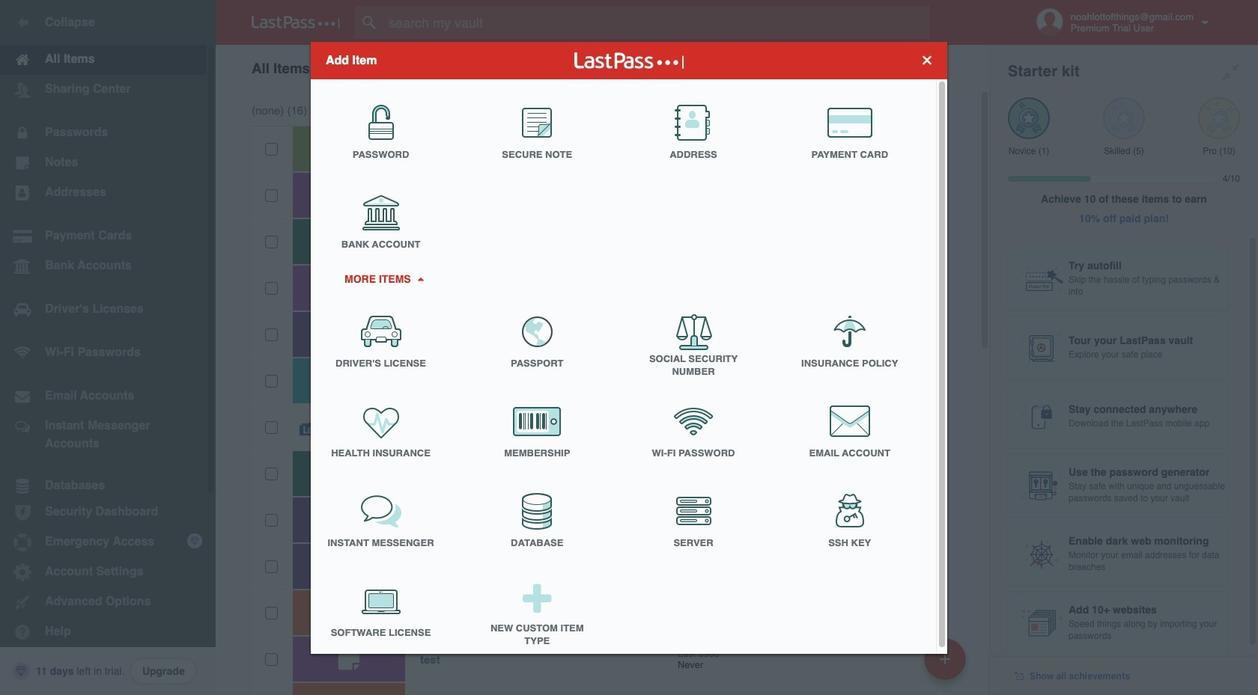 Task type: vqa. For each thing, say whether or not it's contained in the screenshot.
new item element
no



Task type: locate. For each thing, give the bounding box(es) containing it.
dialog
[[311, 42, 948, 659]]

vault options navigation
[[216, 45, 990, 90]]

Search search field
[[355, 6, 954, 39]]

lastpass image
[[252, 16, 340, 29]]

new item navigation
[[919, 634, 975, 696]]

caret right image
[[415, 277, 426, 281]]



Task type: describe. For each thing, give the bounding box(es) containing it.
main navigation navigation
[[0, 0, 216, 696]]

search my vault text field
[[355, 6, 954, 39]]

new item image
[[940, 654, 951, 665]]



